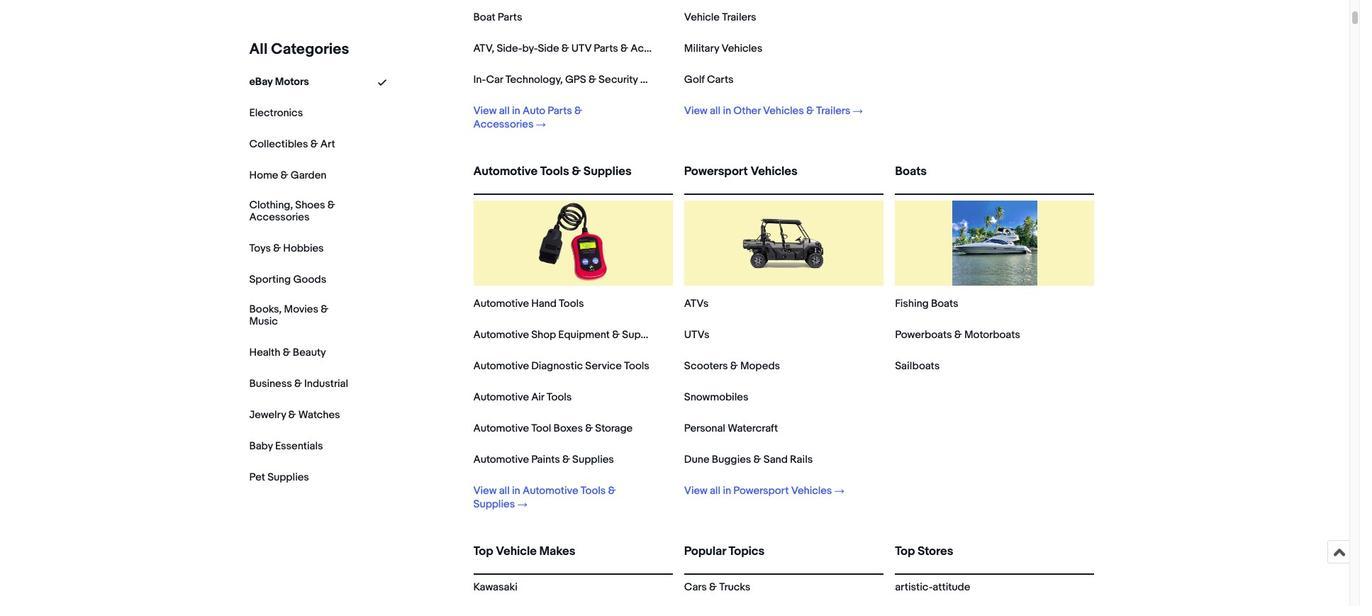Task type: locate. For each thing, give the bounding box(es) containing it.
automotive left air
[[473, 391, 529, 404]]

automotive tools & supplies link
[[473, 165, 673, 191]]

sailboats link
[[895, 360, 940, 373]]

goods
[[293, 273, 326, 286]]

view inside view all in automotive tools & supplies
[[473, 484, 497, 498]]

vehicle trailers
[[684, 11, 756, 24]]

1 horizontal spatial trailers
[[816, 104, 851, 118]]

2 horizontal spatial accessories
[[631, 42, 691, 55]]

side-
[[497, 42, 522, 55]]

automotive for automotive paints & supplies
[[473, 453, 529, 467]]

all down the buggies
[[710, 484, 721, 498]]

& right movies
[[321, 303, 328, 316]]

& right the health
[[283, 346, 290, 359]]

military
[[684, 42, 719, 55]]

all inside view all in auto parts & accessories
[[499, 104, 510, 118]]

jewelry & watches link
[[249, 408, 340, 422]]

in down the buggies
[[723, 484, 731, 498]]

parts right utv
[[594, 42, 618, 55]]

pet supplies
[[249, 471, 309, 484]]

personal watercraft
[[684, 422, 778, 435]]

top vehicle makes
[[473, 545, 575, 559]]

automotive tool boxes & storage
[[473, 422, 633, 435]]

automotive left paints at the bottom left of page
[[473, 453, 529, 467]]

parts right auto
[[548, 104, 572, 118]]

& down view all in auto parts & accessories link
[[572, 165, 581, 179]]

top left stores
[[895, 545, 915, 559]]

dune buggies & sand rails link
[[684, 453, 813, 467]]

0 horizontal spatial top
[[473, 545, 493, 559]]

all categories
[[249, 40, 349, 59]]

vehicle left 'makes'
[[496, 545, 537, 559]]

makes
[[539, 545, 575, 559]]

accessories up devices on the top of page
[[631, 42, 691, 55]]

vehicle trailers link
[[684, 11, 756, 24]]

automotive for automotive shop equipment & supplies
[[473, 328, 529, 342]]

1 horizontal spatial top
[[895, 545, 915, 559]]

ebay motors
[[249, 75, 309, 89]]

top
[[473, 545, 493, 559], [895, 545, 915, 559]]

hobbies
[[283, 242, 324, 255]]

home & garden link
[[249, 169, 326, 182]]

in left auto
[[512, 104, 520, 118]]

home & garden
[[249, 169, 326, 182]]

automotive down paints at the bottom left of page
[[523, 484, 578, 498]]

view inside view all in auto parts & accessories
[[473, 104, 497, 118]]

service
[[585, 360, 622, 373]]

attitude
[[933, 581, 970, 594]]

view down dune
[[684, 484, 707, 498]]

automotive for automotive tool boxes & storage
[[473, 422, 529, 435]]

view down automotive paints & supplies
[[473, 484, 497, 498]]

collectibles
[[249, 138, 308, 151]]

automotive tool boxes & storage link
[[473, 422, 633, 435]]

dune buggies & sand rails
[[684, 453, 813, 467]]

1 horizontal spatial boats
[[931, 297, 958, 311]]

tools inside view all in automotive tools & supplies
[[581, 484, 606, 498]]

2 horizontal spatial parts
[[594, 42, 618, 55]]

1 horizontal spatial parts
[[548, 104, 572, 118]]

automotive diagnostic service tools link
[[473, 360, 649, 373]]

all inside view all in automotive tools & supplies
[[499, 484, 510, 498]]

& right shoes
[[327, 199, 335, 212]]

supplies up top vehicle makes
[[473, 498, 515, 511]]

tools right hand
[[559, 297, 584, 311]]

powersport vehicles link
[[684, 165, 884, 191]]

automotive shop equipment & supplies link
[[473, 328, 664, 342]]

view for view all in automotive tools & supplies
[[473, 484, 497, 498]]

& left the mopeds at the bottom of page
[[730, 360, 738, 373]]

0 horizontal spatial vehicle
[[496, 545, 537, 559]]

golf
[[684, 73, 705, 87]]

powerboats & motorboats link
[[895, 328, 1020, 342]]

supplies
[[583, 165, 632, 179], [622, 328, 664, 342], [572, 453, 614, 467], [267, 471, 309, 484], [473, 498, 515, 511]]

0 vertical spatial trailers
[[722, 11, 756, 24]]

equipment
[[558, 328, 610, 342]]

sand
[[763, 453, 788, 467]]

automotive down the automotive air tools
[[473, 422, 529, 435]]

in inside view all in auto parts & accessories
[[512, 104, 520, 118]]

scooters & mopeds
[[684, 360, 780, 373]]

automotive left hand
[[473, 297, 529, 311]]

top up kawasaki
[[473, 545, 493, 559]]

clothing, shoes & accessories
[[249, 199, 335, 224]]

books,
[[249, 303, 282, 316]]

& down in-car technology, gps & security devices link
[[574, 104, 582, 118]]

devices
[[640, 73, 679, 87]]

& inside clothing, shoes & accessories
[[327, 199, 335, 212]]

toys & hobbies link
[[249, 242, 324, 255]]

& right other
[[806, 104, 814, 118]]

& right toys
[[273, 242, 281, 255]]

automotive for automotive diagnostic service tools
[[473, 360, 529, 373]]

popular
[[684, 545, 726, 559]]

parts right boat
[[498, 11, 522, 24]]

0 vertical spatial accessories
[[631, 42, 691, 55]]

view down the golf
[[684, 104, 707, 118]]

essentials
[[275, 439, 323, 453]]

parts
[[498, 11, 522, 24], [594, 42, 618, 55], [548, 104, 572, 118]]

in for auto
[[512, 104, 520, 118]]

0 vertical spatial boats
[[895, 165, 927, 179]]

fishing boats
[[895, 297, 958, 311]]

powersport down other
[[684, 165, 748, 179]]

accessories up toys & hobbies
[[249, 210, 309, 224]]

automotive hand tools link
[[473, 297, 584, 311]]

accessories down car
[[473, 118, 534, 131]]

side
[[538, 42, 559, 55]]

kawasaki link
[[473, 581, 517, 594]]

tools down automotive paints & supplies link
[[581, 484, 606, 498]]

in for powersport
[[723, 484, 731, 498]]

technology,
[[505, 73, 563, 87]]

jewelry & watches
[[249, 408, 340, 422]]

view for view all in powersport vehicles
[[684, 484, 707, 498]]

0 horizontal spatial parts
[[498, 11, 522, 24]]

0 vertical spatial vehicle
[[684, 11, 720, 24]]

collectibles & art link
[[249, 138, 335, 151]]

automotive up automotive air tools link
[[473, 360, 529, 373]]

all for other
[[710, 104, 721, 118]]

view all in powersport vehicles link
[[684, 484, 844, 498]]

1 top from the left
[[473, 545, 493, 559]]

0 horizontal spatial trailers
[[722, 11, 756, 24]]

1 horizontal spatial accessories
[[473, 118, 534, 131]]

powerboats
[[895, 328, 952, 342]]

health & beauty link
[[249, 346, 326, 359]]

& right 'gps'
[[588, 73, 596, 87]]

in-car technology, gps & security devices link
[[473, 73, 679, 87]]

garden
[[291, 169, 326, 182]]

&
[[561, 42, 569, 55], [621, 42, 628, 55], [588, 73, 596, 87], [574, 104, 582, 118], [806, 104, 814, 118], [310, 138, 318, 151], [572, 165, 581, 179], [281, 169, 288, 182], [327, 199, 335, 212], [273, 242, 281, 255], [321, 303, 328, 316], [612, 328, 620, 342], [954, 328, 962, 342], [283, 346, 290, 359], [730, 360, 738, 373], [294, 377, 302, 390], [288, 408, 296, 422], [585, 422, 593, 435], [562, 453, 570, 467], [753, 453, 761, 467], [608, 484, 616, 498], [709, 581, 717, 594]]

boats image
[[952, 201, 1037, 286]]

automotive down 'automotive hand tools' on the left of the page
[[473, 328, 529, 342]]

automotive tools & supplies image
[[531, 201, 616, 286]]

golf carts
[[684, 73, 734, 87]]

vehicle up 'military'
[[684, 11, 720, 24]]

1 vertical spatial accessories
[[473, 118, 534, 131]]

in left other
[[723, 104, 731, 118]]

automotive down view all in auto parts & accessories
[[473, 165, 537, 179]]

tools
[[540, 165, 569, 179], [559, 297, 584, 311], [624, 360, 649, 373], [546, 391, 572, 404], [581, 484, 606, 498]]

& down storage
[[608, 484, 616, 498]]

storage
[[595, 422, 633, 435]]

2 top from the left
[[895, 545, 915, 559]]

& up security at the left top of page
[[621, 42, 628, 55]]

all down carts
[[710, 104, 721, 118]]

powersport down dune buggies & sand rails
[[733, 484, 789, 498]]

in down automotive paints & supplies
[[512, 484, 520, 498]]

0 horizontal spatial accessories
[[249, 210, 309, 224]]

in for automotive
[[512, 484, 520, 498]]

2 vertical spatial accessories
[[249, 210, 309, 224]]

by-
[[522, 42, 538, 55]]

boats
[[895, 165, 927, 179], [931, 297, 958, 311]]

boat parts link
[[473, 11, 522, 24]]

cars & trucks
[[684, 581, 750, 594]]

all left auto
[[499, 104, 510, 118]]

& inside view all in auto parts & accessories
[[574, 104, 582, 118]]

2 vertical spatial parts
[[548, 104, 572, 118]]

trailers
[[722, 11, 756, 24], [816, 104, 851, 118]]

books, movies & music link
[[249, 303, 349, 328]]

hand
[[531, 297, 556, 311]]

in inside view all in automotive tools & supplies
[[512, 484, 520, 498]]

cars & trucks link
[[684, 581, 750, 594]]

1 vertical spatial boats
[[931, 297, 958, 311]]

atv, side-by-side & utv parts & accessories
[[473, 42, 691, 55]]

automotive tools & supplies
[[473, 165, 632, 179]]

top stores
[[895, 545, 953, 559]]

automotive
[[473, 165, 537, 179], [473, 297, 529, 311], [473, 328, 529, 342], [473, 360, 529, 373], [473, 391, 529, 404], [473, 422, 529, 435], [473, 453, 529, 467], [523, 484, 578, 498]]

& right jewelry
[[288, 408, 296, 422]]

scooters & mopeds link
[[684, 360, 780, 373]]

all down automotive paints & supplies
[[499, 484, 510, 498]]

supplies left utvs
[[622, 328, 664, 342]]

books, movies & music
[[249, 303, 328, 328]]

personal
[[684, 422, 725, 435]]

view all in automotive tools & supplies link
[[473, 484, 653, 511]]

supplies down storage
[[572, 453, 614, 467]]

parts inside view all in auto parts & accessories
[[548, 104, 572, 118]]

electronics
[[249, 106, 303, 120]]

supplies down view all in auto parts & accessories link
[[583, 165, 632, 179]]

view down in-
[[473, 104, 497, 118]]

& inside automotive tools & supplies link
[[572, 165, 581, 179]]

& right equipment
[[612, 328, 620, 342]]



Task type: describe. For each thing, give the bounding box(es) containing it.
trucks
[[719, 581, 750, 594]]

sailboats
[[895, 360, 940, 373]]

0 vertical spatial parts
[[498, 11, 522, 24]]

health
[[249, 346, 280, 359]]

& inside view all in automotive tools & supplies
[[608, 484, 616, 498]]

in-car technology, gps & security devices
[[473, 73, 679, 87]]

vehicles right other
[[763, 104, 804, 118]]

pet supplies link
[[249, 471, 309, 484]]

popular topics
[[684, 545, 765, 559]]

artistic-attitude
[[895, 581, 970, 594]]

toys & hobbies
[[249, 242, 324, 255]]

business & industrial link
[[249, 377, 348, 390]]

all for automotive
[[499, 484, 510, 498]]

baby essentials link
[[249, 439, 323, 453]]

sporting goods link
[[249, 273, 326, 286]]

view for view all in other vehicles & trailers
[[684, 104, 707, 118]]

paints
[[531, 453, 560, 467]]

view all in automotive tools & supplies
[[473, 484, 616, 511]]

supplies right the pet
[[267, 471, 309, 484]]

business & industrial
[[249, 377, 348, 390]]

stores
[[918, 545, 953, 559]]

sporting goods
[[249, 273, 326, 286]]

supplies inside view all in automotive tools & supplies
[[473, 498, 515, 511]]

snowmobiles link
[[684, 391, 748, 404]]

vehicles up carts
[[721, 42, 762, 55]]

health & beauty
[[249, 346, 326, 359]]

1 vertical spatial trailers
[[816, 104, 851, 118]]

beauty
[[293, 346, 326, 359]]

collectibles & art
[[249, 138, 335, 151]]

tools right air
[[546, 391, 572, 404]]

carts
[[707, 73, 734, 87]]

boats link
[[895, 165, 1095, 191]]

powerboats & motorboats
[[895, 328, 1020, 342]]

car
[[486, 73, 503, 87]]

atvs link
[[684, 297, 709, 311]]

all for auto
[[499, 104, 510, 118]]

top for top stores
[[895, 545, 915, 559]]

view all in powersport vehicles
[[684, 484, 832, 498]]

1 vertical spatial powersport
[[733, 484, 789, 498]]

boat parts
[[473, 11, 522, 24]]

automotive for automotive tools & supplies
[[473, 165, 537, 179]]

industrial
[[304, 377, 348, 390]]

personal watercraft link
[[684, 422, 778, 435]]

vehicles down the rails on the bottom right of the page
[[791, 484, 832, 498]]

vehicles down view all in other vehicles & trailers link
[[751, 165, 798, 179]]

automotive air tools
[[473, 391, 572, 404]]

view all in other vehicles & trailers
[[684, 104, 851, 118]]

& right home
[[281, 169, 288, 182]]

atv, side-by-side & utv parts & accessories link
[[473, 42, 691, 55]]

automotive air tools link
[[473, 391, 572, 404]]

watches
[[298, 408, 340, 422]]

security
[[598, 73, 638, 87]]

home
[[249, 169, 278, 182]]

topics
[[729, 545, 765, 559]]

snowmobiles
[[684, 391, 748, 404]]

watercraft
[[728, 422, 778, 435]]

automotive inside view all in automotive tools & supplies
[[523, 484, 578, 498]]

motors
[[275, 75, 309, 89]]

1 horizontal spatial vehicle
[[684, 11, 720, 24]]

supplies inside automotive tools & supplies link
[[583, 165, 632, 179]]

baby
[[249, 439, 273, 453]]

motorboats
[[964, 328, 1020, 342]]

clothing,
[[249, 199, 293, 212]]

automotive paints & supplies link
[[473, 453, 614, 467]]

buggies
[[712, 453, 751, 467]]

artistic-
[[895, 581, 933, 594]]

clothing, shoes & accessories link
[[249, 199, 349, 224]]

& left sand
[[753, 453, 761, 467]]

art
[[320, 138, 335, 151]]

golf carts link
[[684, 73, 734, 87]]

utvs link
[[684, 328, 710, 342]]

all for powersport
[[710, 484, 721, 498]]

dune
[[684, 453, 709, 467]]

& right paints at the bottom left of page
[[562, 453, 570, 467]]

atvs
[[684, 297, 709, 311]]

automotive paints & supplies
[[473, 453, 614, 467]]

automotive for automotive air tools
[[473, 391, 529, 404]]

mopeds
[[740, 360, 780, 373]]

electronics link
[[249, 106, 303, 120]]

automotive for automotive hand tools
[[473, 297, 529, 311]]

& inside books, movies & music
[[321, 303, 328, 316]]

in-
[[473, 73, 486, 87]]

ebay motors link
[[249, 75, 309, 89]]

air
[[531, 391, 544, 404]]

powersport vehicles image
[[741, 201, 826, 286]]

0 horizontal spatial boats
[[895, 165, 927, 179]]

shoes
[[295, 199, 325, 212]]

top for top vehicle makes
[[473, 545, 493, 559]]

& left 'motorboats'
[[954, 328, 962, 342]]

& left utv
[[561, 42, 569, 55]]

& right boxes
[[585, 422, 593, 435]]

categories
[[271, 40, 349, 59]]

fishing
[[895, 297, 929, 311]]

& right "business"
[[294, 377, 302, 390]]

baby essentials
[[249, 439, 323, 453]]

fishing boats link
[[895, 297, 958, 311]]

jewelry
[[249, 408, 286, 422]]

accessories inside view all in auto parts & accessories
[[473, 118, 534, 131]]

auto
[[523, 104, 545, 118]]

tools right service
[[624, 360, 649, 373]]

automotive hand tools
[[473, 297, 584, 311]]

1 vertical spatial vehicle
[[496, 545, 537, 559]]

view for view all in auto parts & accessories
[[473, 104, 497, 118]]

view all in auto parts & accessories link
[[473, 104, 653, 131]]

business
[[249, 377, 292, 390]]

scooters
[[684, 360, 728, 373]]

tools down view all in auto parts & accessories link
[[540, 165, 569, 179]]

ebay
[[249, 75, 273, 89]]

0 vertical spatial powersport
[[684, 165, 748, 179]]

1 vertical spatial parts
[[594, 42, 618, 55]]

accessories inside clothing, shoes & accessories
[[249, 210, 309, 224]]

& right cars
[[709, 581, 717, 594]]

& left art
[[310, 138, 318, 151]]

in for other
[[723, 104, 731, 118]]

rails
[[790, 453, 813, 467]]



Task type: vqa. For each thing, say whether or not it's contained in the screenshot.
Boats image
yes



